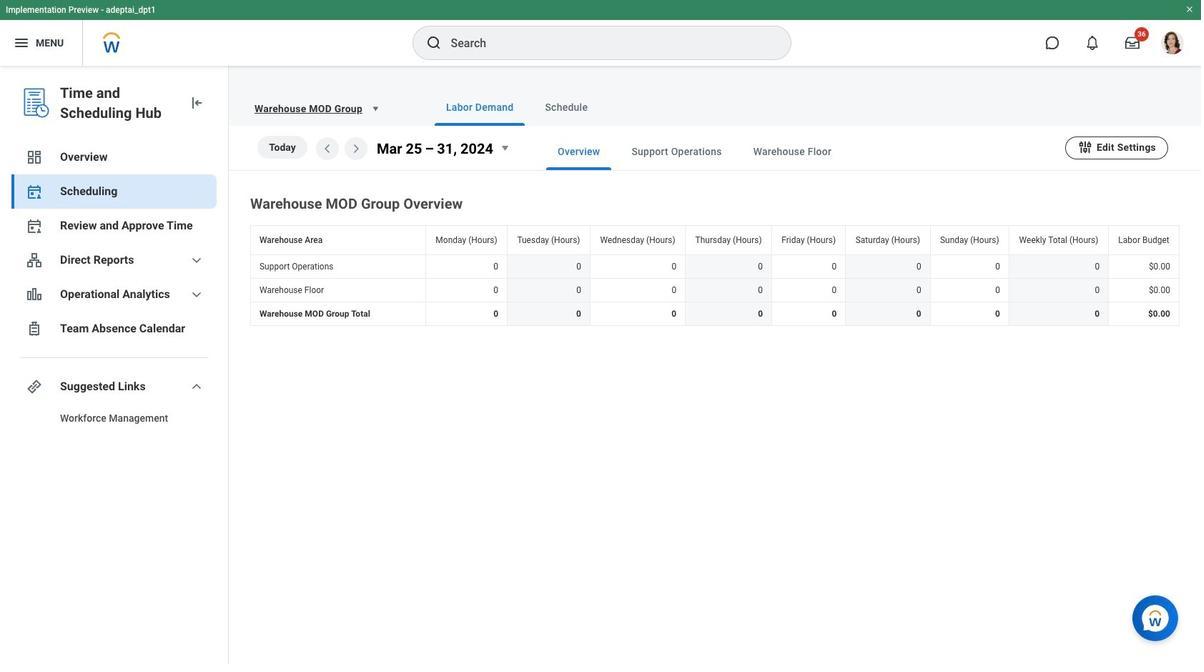 Task type: vqa. For each thing, say whether or not it's contained in the screenshot.
the right (Los
no



Task type: describe. For each thing, give the bounding box(es) containing it.
chevron down small image
[[188, 286, 205, 303]]

1 vertical spatial tab list
[[518, 133, 1065, 170]]

chevron right small image
[[348, 140, 365, 157]]

2 calendar user solid image from the top
[[26, 217, 43, 235]]

search image
[[425, 34, 442, 51]]

chevron down small image for link image
[[188, 378, 205, 395]]

profile logan mcneil image
[[1161, 31, 1184, 57]]

view team image
[[26, 252, 43, 269]]

justify image
[[13, 34, 30, 51]]

inbox large image
[[1126, 36, 1140, 50]]

configure image
[[1078, 139, 1093, 155]]

chevron left small image
[[319, 140, 336, 157]]

navigation pane region
[[0, 66, 229, 664]]

1 calendar user solid image from the top
[[26, 183, 43, 200]]

link image
[[26, 378, 43, 395]]

chevron down small image for view team icon
[[188, 252, 205, 269]]

caret down small image
[[496, 140, 513, 157]]

task timeoff image
[[26, 320, 43, 338]]



Task type: locate. For each thing, give the bounding box(es) containing it.
banner
[[0, 0, 1201, 66]]

2 chevron down small image from the top
[[188, 378, 205, 395]]

dashboard image
[[26, 149, 43, 166]]

notifications large image
[[1085, 36, 1100, 50]]

0 vertical spatial chevron down small image
[[188, 252, 205, 269]]

0 vertical spatial calendar user solid image
[[26, 183, 43, 200]]

1 vertical spatial calendar user solid image
[[26, 217, 43, 235]]

time and scheduling hub element
[[60, 83, 177, 123]]

calendar user solid image up view team icon
[[26, 217, 43, 235]]

tab panel
[[229, 126, 1201, 329]]

1 chevron down small image from the top
[[188, 252, 205, 269]]

0 vertical spatial tab list
[[406, 89, 1184, 126]]

1 vertical spatial chevron down small image
[[188, 378, 205, 395]]

calendar user solid image down dashboard icon
[[26, 183, 43, 200]]

Search Workday  search field
[[451, 27, 761, 59]]

close environment banner image
[[1186, 5, 1194, 14]]

transformation import image
[[188, 94, 205, 112]]

tab list
[[406, 89, 1184, 126], [518, 133, 1065, 170]]

calendar user solid image
[[26, 183, 43, 200], [26, 217, 43, 235]]

chart image
[[26, 286, 43, 303]]

caret down small image
[[368, 102, 383, 116]]

chevron down small image
[[188, 252, 205, 269], [188, 378, 205, 395]]



